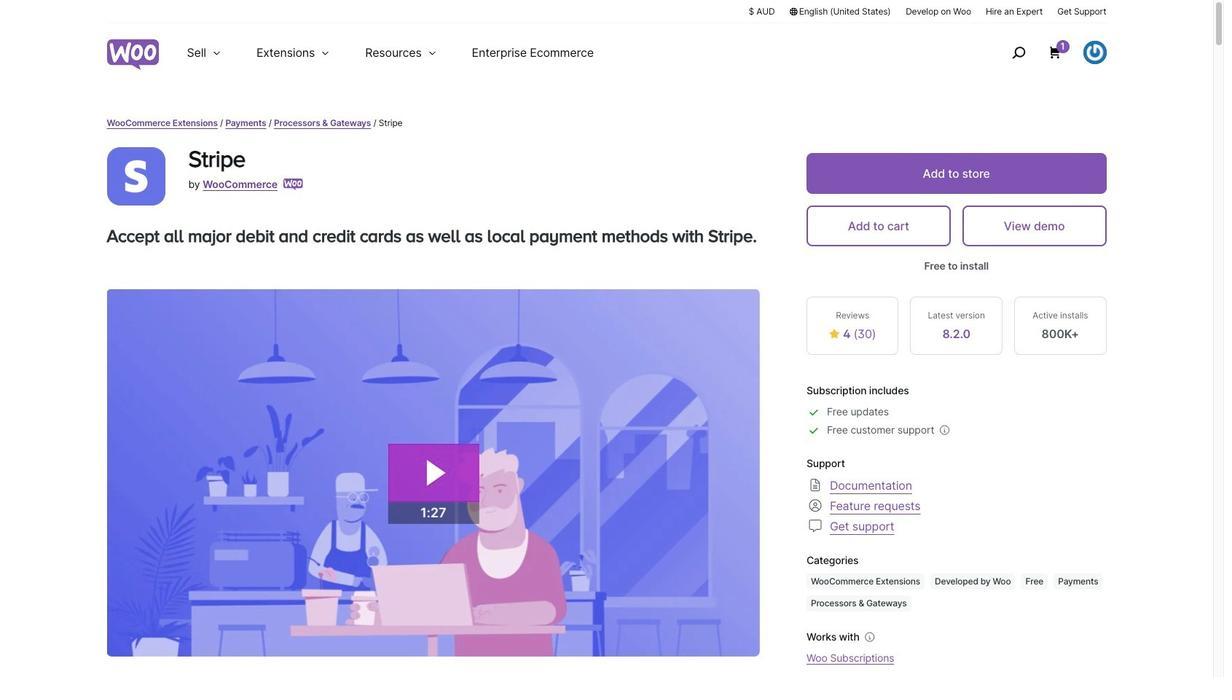 Task type: describe. For each thing, give the bounding box(es) containing it.
product icon image
[[107, 147, 165, 206]]

breadcrumb element
[[107, 117, 1107, 130]]

message image
[[807, 517, 824, 535]]

developed by woocommerce image
[[283, 179, 303, 190]]



Task type: vqa. For each thing, say whether or not it's contained in the screenshot.
Product header image:
no



Task type: locate. For each thing, give the bounding box(es) containing it.
circle user image
[[807, 497, 824, 514]]

circle info image
[[863, 630, 877, 644]]

search image
[[1007, 41, 1030, 64]]

service navigation menu element
[[981, 29, 1107, 76]]

open account menu image
[[1083, 41, 1107, 64]]

file lines image
[[807, 476, 824, 494]]



